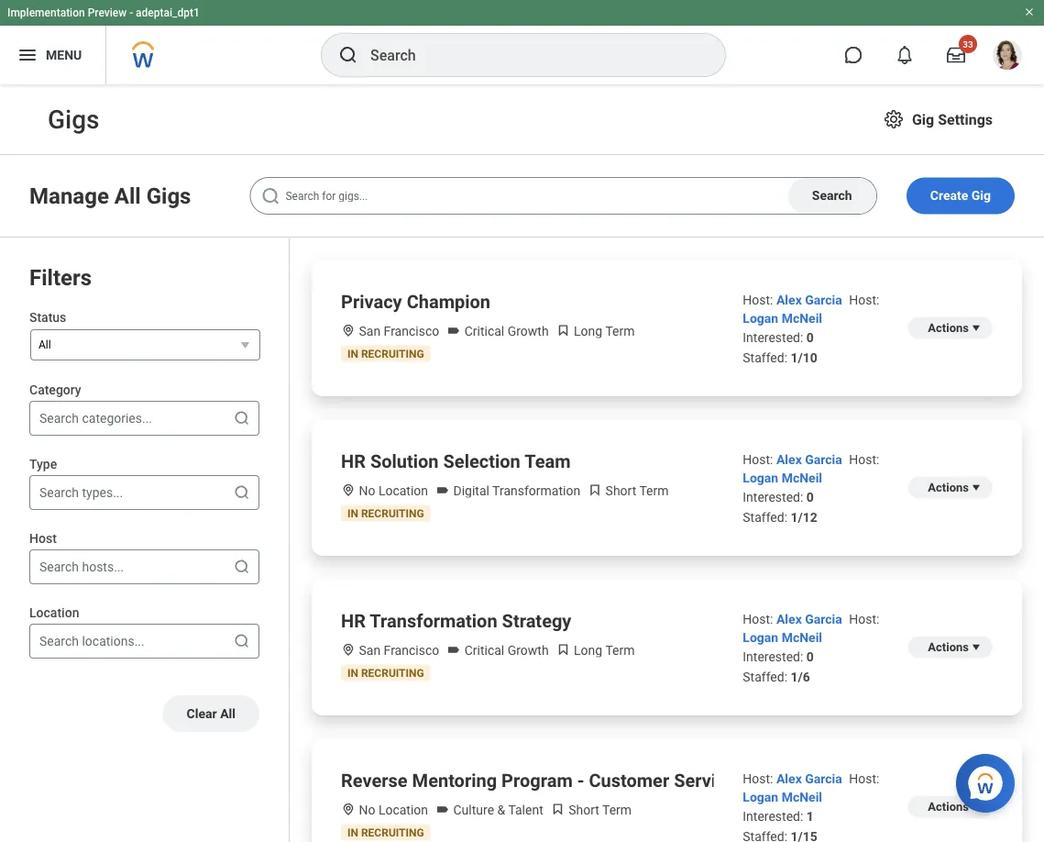 Task type: locate. For each thing, give the bounding box(es) containing it.
customer
[[589, 770, 670, 791]]

logan mcneil button up 1/6
[[743, 630, 823, 645]]

search button
[[789, 178, 877, 214]]

2 horizontal spatial all
[[220, 706, 236, 721]]

caret down image for team
[[970, 480, 984, 495]]

san down the privacy
[[359, 324, 381, 339]]

logan mcneil button
[[743, 311, 823, 326], [743, 471, 823, 486], [743, 630, 823, 645], [743, 790, 823, 805]]

0 vertical spatial francisco
[[384, 324, 440, 339]]

2 garcia from the top
[[806, 452, 843, 467]]

2 vertical spatial location image
[[341, 643, 356, 657]]

digital transformation
[[450, 483, 581, 499]]

in for reverse mentoring program - customer service management
[[348, 826, 359, 839]]

all inside popup button
[[39, 338, 51, 351]]

0 vertical spatial location image
[[341, 323, 356, 338]]

staffed: inside the host: alex garcia host: logan mcneil interested: 0 staffed: 1/6
[[743, 670, 788, 685]]

term
[[606, 324, 635, 339], [640, 483, 669, 499], [606, 643, 635, 658], [603, 803, 632, 818]]

4 in recruiting from the top
[[348, 826, 424, 839]]

search for search
[[813, 188, 853, 203]]

2 logan mcneil button from the top
[[743, 471, 823, 486]]

3 alex from the top
[[777, 612, 802, 627]]

1 vertical spatial hr
[[341, 610, 366, 632]]

0 vertical spatial location
[[379, 483, 428, 499]]

search for search types...
[[39, 485, 79, 500]]

1/10
[[791, 350, 818, 366]]

1 in recruiting from the top
[[348, 347, 424, 360]]

3 status element from the top
[[348, 666, 424, 679]]

san francisco
[[356, 324, 440, 339], [356, 643, 440, 658]]

search image for search locations...
[[233, 632, 251, 650]]

0 vertical spatial san francisco
[[356, 324, 440, 339]]

in
[[348, 347, 359, 360], [348, 507, 359, 520], [348, 666, 359, 679], [348, 826, 359, 839]]

search image
[[260, 185, 282, 207], [233, 483, 251, 502]]

2 vertical spatial caret down image
[[970, 799, 984, 814]]

4 interested: from the top
[[743, 809, 804, 824]]

recruiting for solution
[[361, 507, 424, 520]]

gig right create
[[972, 188, 992, 203]]

1 vertical spatial san francisco
[[356, 643, 440, 658]]

search
[[813, 188, 853, 203], [39, 411, 79, 426], [39, 485, 79, 500], [39, 559, 79, 574], [39, 633, 79, 649]]

1 in from the top
[[348, 347, 359, 360]]

alex for privacy champion
[[777, 293, 802, 308]]

1 francisco from the top
[[384, 324, 440, 339]]

0 vertical spatial all
[[115, 183, 141, 209]]

logan inside the host: alex garcia host: logan mcneil interested: 0 staffed: 1/6
[[743, 630, 779, 645]]

media mylearning image
[[556, 323, 571, 338], [588, 483, 603, 498], [556, 643, 571, 657], [551, 802, 566, 817]]

hr for hr solution selection team
[[341, 450, 366, 472]]

caret down image
[[970, 321, 984, 335], [970, 480, 984, 495], [970, 799, 984, 814]]

3 staffed: from the top
[[743, 670, 788, 685]]

recruiting down reverse
[[361, 826, 424, 839]]

alex up 1/6
[[777, 612, 802, 627]]

privacy
[[341, 291, 402, 312]]

1 horizontal spatial all
[[115, 183, 141, 209]]

mcneil for reverse mentoring program - customer service management
[[782, 790, 823, 805]]

location down solution
[[379, 483, 428, 499]]

interested: up 1/10 at the right top of page
[[743, 330, 804, 345]]

in recruiting down the privacy
[[348, 347, 424, 360]]

1 vertical spatial short term
[[566, 803, 632, 818]]

in recruiting down solution
[[348, 507, 424, 520]]

mcneil for privacy champion
[[782, 311, 823, 326]]

all inside button
[[220, 706, 236, 721]]

1 status element from the top
[[348, 347, 424, 360]]

interested: inside host: alex garcia host: logan mcneil interested: 0 staffed: 1/10
[[743, 330, 804, 345]]

all down the status
[[39, 338, 51, 351]]

logan
[[743, 311, 779, 326], [743, 471, 779, 486], [743, 630, 779, 645], [743, 790, 779, 805]]

0 horizontal spatial -
[[129, 6, 133, 19]]

1 vertical spatial -
[[578, 770, 585, 791]]

garcia up 1/12 on the bottom right of the page
[[806, 452, 843, 467]]

san francisco for transformation
[[356, 643, 440, 658]]

filters
[[29, 265, 92, 291]]

no location down solution
[[356, 483, 428, 499]]

0 vertical spatial short term
[[603, 483, 669, 499]]

alex inside 'host: alex garcia host: logan mcneil interested: 1'
[[777, 771, 802, 787]]

san for hr
[[359, 643, 381, 658]]

3 logan mcneil button from the top
[[743, 630, 823, 645]]

staffed: for strategy
[[743, 670, 788, 685]]

long
[[574, 324, 603, 339], [574, 643, 603, 658]]

hr solution selection team
[[341, 450, 571, 472]]

1 horizontal spatial search image
[[260, 185, 282, 207]]

1 vertical spatial location
[[29, 605, 79, 620]]

logan for hr solution selection team
[[743, 471, 779, 486]]

no for reverse
[[359, 803, 376, 818]]

short term
[[603, 483, 669, 499], [566, 803, 632, 818]]

0 vertical spatial caret down image
[[970, 321, 984, 335]]

hr for hr transformation strategy
[[341, 610, 366, 632]]

transformation for hr
[[370, 610, 498, 632]]

garcia inside host: alex garcia host: logan mcneil interested: 0 staffed: 1/10
[[806, 293, 843, 308]]

3 mcneil from the top
[[782, 630, 823, 645]]

1 vertical spatial transformation
[[370, 610, 498, 632]]

team
[[525, 450, 571, 472]]

1 vertical spatial caret down image
[[970, 480, 984, 495]]

francisco down hr transformation strategy link
[[384, 643, 440, 658]]

gig inside "popup button"
[[913, 111, 935, 128]]

2 san francisco from the top
[[356, 643, 440, 658]]

1 vertical spatial growth
[[508, 643, 549, 658]]

1 recruiting from the top
[[361, 347, 424, 360]]

staffed:
[[743, 350, 788, 366], [743, 510, 788, 525], [743, 670, 788, 685]]

0 vertical spatial gig
[[913, 111, 935, 128]]

3 alex garcia button from the top
[[777, 612, 846, 627]]

0 vertical spatial actions button
[[908, 317, 993, 339]]

no location
[[356, 483, 428, 499], [356, 803, 428, 818]]

1 vertical spatial long
[[574, 643, 603, 658]]

4 garcia from the top
[[806, 771, 843, 787]]

1 logan from the top
[[743, 311, 779, 326]]

garcia up the 1
[[806, 771, 843, 787]]

no location down reverse
[[356, 803, 428, 818]]

san francisco down privacy champion link
[[356, 324, 440, 339]]

4 in from the top
[[348, 826, 359, 839]]

1 long from the top
[[574, 324, 603, 339]]

logan mcneil button for hr transformation strategy
[[743, 630, 823, 645]]

alex up 1/12 on the bottom right of the page
[[777, 452, 802, 467]]

tag image for mentoring
[[436, 802, 450, 817]]

4 mcneil from the top
[[782, 790, 823, 805]]

1 vertical spatial no
[[359, 803, 376, 818]]

reverse
[[341, 770, 408, 791]]

mcneil inside the host: alex garcia host: logan mcneil interested: 0 staffed: 1/6
[[782, 630, 823, 645]]

1 vertical spatial actions button
[[908, 477, 993, 499]]

1 san from the top
[[359, 324, 381, 339]]

manage all gigs
[[29, 183, 191, 209]]

short term for -
[[566, 803, 632, 818]]

alex garcia button
[[777, 293, 846, 308], [777, 452, 846, 467], [777, 612, 846, 627], [777, 771, 846, 787]]

no
[[359, 483, 376, 499], [359, 803, 376, 818]]

2 long term from the top
[[571, 643, 635, 658]]

hr
[[341, 450, 366, 472], [341, 610, 366, 632]]

0 vertical spatial -
[[129, 6, 133, 19]]

1 vertical spatial san
[[359, 643, 381, 658]]

recruiting down hr transformation strategy link
[[361, 666, 424, 679]]

status element down solution
[[348, 507, 424, 520]]

critical growth down champion
[[462, 324, 549, 339]]

clear all button
[[163, 695, 260, 732]]

1 vertical spatial long term
[[571, 643, 635, 658]]

alex inside host: alex garcia host: logan mcneil interested: 0 staffed: 1/10
[[777, 293, 802, 308]]

no right location image
[[359, 803, 376, 818]]

create gig
[[931, 188, 992, 203]]

status element down location image
[[348, 826, 424, 839]]

0 vertical spatial short
[[606, 483, 637, 499]]

- right program
[[578, 770, 585, 791]]

logan inside 'host: alex garcia host: logan mcneil interested: 1'
[[743, 790, 779, 805]]

3 actions button from the top
[[908, 796, 993, 818]]

alex garcia button up the 1
[[777, 771, 846, 787]]

0 up 1/12 on the bottom right of the page
[[807, 490, 814, 505]]

-
[[129, 6, 133, 19], [578, 770, 585, 791]]

4 logan from the top
[[743, 790, 779, 805]]

2 san from the top
[[359, 643, 381, 658]]

program
[[502, 770, 573, 791]]

1 alex garcia button from the top
[[777, 293, 846, 308]]

2 critical from the top
[[465, 643, 505, 658]]

0 vertical spatial critical growth
[[462, 324, 549, 339]]

1 horizontal spatial short
[[606, 483, 637, 499]]

0 vertical spatial 0
[[807, 330, 814, 345]]

status
[[29, 310, 66, 325]]

2 vertical spatial actions button
[[908, 796, 993, 818]]

garcia
[[806, 293, 843, 308], [806, 452, 843, 467], [806, 612, 843, 627], [806, 771, 843, 787]]

location
[[379, 483, 428, 499], [29, 605, 79, 620], [379, 803, 428, 818]]

clear all
[[187, 706, 236, 721]]

2 critical growth from the top
[[462, 643, 549, 658]]

staffed: inside host: alex garcia host: logan mcneil interested: 0 staffed: 1/10
[[743, 350, 788, 366]]

tag image down champion
[[447, 323, 462, 338]]

mcneil up the 1
[[782, 790, 823, 805]]

gear image
[[883, 108, 905, 130]]

1 vertical spatial no location
[[356, 803, 428, 818]]

in recruiting for champion
[[348, 347, 424, 360]]

status element
[[348, 347, 424, 360], [348, 507, 424, 520], [348, 666, 424, 679], [348, 826, 424, 839]]

1 0 from the top
[[807, 330, 814, 345]]

staffed: left 1/6
[[743, 670, 788, 685]]

no location for mentoring
[[356, 803, 428, 818]]

3 logan from the top
[[743, 630, 779, 645]]

all left gigs
[[115, 183, 141, 209]]

3 interested: from the top
[[743, 649, 804, 665]]

2 mcneil from the top
[[782, 471, 823, 486]]

0 vertical spatial staffed:
[[743, 350, 788, 366]]

logan inside host: alex garcia host: logan mcneil interested: 0 staffed: 1/12
[[743, 471, 779, 486]]

solution
[[370, 450, 439, 472]]

tag image for champion
[[447, 323, 462, 338]]

3 garcia from the top
[[806, 612, 843, 627]]

staffed: left 1/10 at the right top of page
[[743, 350, 788, 366]]

critical for champion
[[465, 324, 505, 339]]

2 actions from the top
[[929, 481, 970, 494]]

tag image left culture
[[436, 802, 450, 817]]

logan mcneil button up 1/10 at the right top of page
[[743, 311, 823, 326]]

media mylearning image for mentoring
[[551, 802, 566, 817]]

alex garcia button up 1/12 on the bottom right of the page
[[777, 452, 846, 467]]

francisco
[[384, 324, 440, 339], [384, 643, 440, 658]]

1 no location from the top
[[356, 483, 428, 499]]

culture
[[454, 803, 494, 818]]

growth
[[508, 324, 549, 339], [508, 643, 549, 658]]

0 vertical spatial no location
[[356, 483, 428, 499]]

search types...
[[39, 485, 123, 500]]

all right clear
[[220, 706, 236, 721]]

alex inside host: alex garcia host: logan mcneil interested: 0 staffed: 1/12
[[777, 452, 802, 467]]

category
[[29, 382, 81, 397]]

2 no location from the top
[[356, 803, 428, 818]]

host:
[[743, 293, 774, 308], [850, 293, 880, 308], [743, 452, 774, 467], [850, 452, 880, 467], [743, 612, 774, 627], [850, 612, 880, 627], [743, 771, 774, 787], [850, 771, 880, 787]]

no down solution
[[359, 483, 376, 499]]

interested: inside the host: alex garcia host: logan mcneil interested: 0 staffed: 1/6
[[743, 649, 804, 665]]

0 horizontal spatial gig
[[913, 111, 935, 128]]

all for clear
[[220, 706, 236, 721]]

tag image for transformation
[[447, 643, 462, 657]]

2 vertical spatial tag image
[[436, 802, 450, 817]]

1 actions from the top
[[929, 321, 970, 335]]

in recruiting for mentoring
[[348, 826, 424, 839]]

host: alex garcia host: logan mcneil interested: 0 staffed: 1/10
[[743, 293, 880, 366]]

1 vertical spatial short
[[569, 803, 600, 818]]

san francisco down hr transformation strategy link
[[356, 643, 440, 658]]

actions button for reverse mentoring program - customer service management
[[908, 796, 993, 818]]

1 no from the top
[[359, 483, 376, 499]]

critical growth down 'strategy'
[[462, 643, 549, 658]]

in recruiting down location image
[[348, 826, 424, 839]]

reverse mentoring program - customer service management
[[341, 770, 849, 791]]

mcneil inside host: alex garcia host: logan mcneil interested: 0 staffed: 1/12
[[782, 471, 823, 486]]

2 staffed: from the top
[[743, 510, 788, 525]]

garcia for reverse mentoring program - customer service management
[[806, 771, 843, 787]]

1
[[807, 809, 814, 824]]

location up search locations...
[[29, 605, 79, 620]]

tag image
[[447, 323, 462, 338], [447, 643, 462, 657], [436, 802, 450, 817]]

3 in from the top
[[348, 666, 359, 679]]

menu button
[[0, 26, 106, 84]]

2 vertical spatial 0
[[807, 649, 814, 665]]

media mylearning image for solution
[[588, 483, 603, 498]]

actions for reverse mentoring program - customer service management
[[929, 800, 970, 814]]

2 no from the top
[[359, 803, 376, 818]]

3 location image from the top
[[341, 643, 356, 657]]

recruiting
[[361, 347, 424, 360], [361, 507, 424, 520], [361, 666, 424, 679], [361, 826, 424, 839]]

alex garcia button for privacy champion
[[777, 293, 846, 308]]

0 up 1/10 at the right top of page
[[807, 330, 814, 345]]

critical
[[465, 324, 505, 339], [465, 643, 505, 658]]

0 horizontal spatial short
[[569, 803, 600, 818]]

location for hr
[[379, 483, 428, 499]]

search image
[[338, 44, 360, 66], [233, 409, 251, 428], [233, 558, 251, 576], [233, 632, 251, 650]]

status element down the privacy
[[348, 347, 424, 360]]

transformation
[[493, 483, 581, 499], [370, 610, 498, 632]]

1 vertical spatial location image
[[341, 483, 356, 498]]

interested: inside host: alex garcia host: logan mcneil interested: 0 staffed: 1/12
[[743, 490, 804, 505]]

2 logan from the top
[[743, 471, 779, 486]]

garcia for hr transformation strategy
[[806, 612, 843, 627]]

search inside button
[[813, 188, 853, 203]]

3 0 from the top
[[807, 649, 814, 665]]

alex garcia button up 1/6
[[777, 612, 846, 627]]

actions for hr solution selection team
[[929, 481, 970, 494]]

2 vertical spatial staffed:
[[743, 670, 788, 685]]

4 status element from the top
[[348, 826, 424, 839]]

1 vertical spatial tag image
[[447, 643, 462, 657]]

1 critical growth from the top
[[462, 324, 549, 339]]

selection
[[444, 450, 521, 472]]

actions inside dropdown button
[[929, 640, 970, 654]]

1 actions button from the top
[[908, 317, 993, 339]]

francisco down privacy champion link
[[384, 324, 440, 339]]

0 vertical spatial hr
[[341, 450, 366, 472]]

interested:
[[743, 330, 804, 345], [743, 490, 804, 505], [743, 649, 804, 665], [743, 809, 804, 824]]

mcneil up 1/12 on the bottom right of the page
[[782, 471, 823, 486]]

justify image
[[17, 44, 39, 66]]

0 vertical spatial transformation
[[493, 483, 581, 499]]

logan inside host: alex garcia host: logan mcneil interested: 0 staffed: 1/10
[[743, 311, 779, 326]]

interested: left the 1
[[743, 809, 804, 824]]

alex up 1/10 at the right top of page
[[777, 293, 802, 308]]

0 inside host: alex garcia host: logan mcneil interested: 0 staffed: 1/10
[[807, 330, 814, 345]]

0 inside the host: alex garcia host: logan mcneil interested: 0 staffed: 1/6
[[807, 649, 814, 665]]

garcia inside host: alex garcia host: logan mcneil interested: 0 staffed: 1/12
[[806, 452, 843, 467]]

search image for search categories...
[[233, 409, 251, 428]]

0 vertical spatial long term
[[571, 324, 635, 339]]

all
[[115, 183, 141, 209], [39, 338, 51, 351], [220, 706, 236, 721]]

interested: up 1/6
[[743, 649, 804, 665]]

1 growth from the top
[[508, 324, 549, 339]]

critical down hr transformation strategy link
[[465, 643, 505, 658]]

in recruiting for solution
[[348, 507, 424, 520]]

garcia up 1/10 at the right top of page
[[806, 293, 843, 308]]

recruiting down solution
[[361, 507, 424, 520]]

1 staffed: from the top
[[743, 350, 788, 366]]

1 vertical spatial critical growth
[[462, 643, 549, 658]]

0 vertical spatial san
[[359, 324, 381, 339]]

1 san francisco from the top
[[356, 324, 440, 339]]

logan mcneil button up the 1
[[743, 790, 823, 805]]

media mylearning image for transformation
[[556, 643, 571, 657]]

status element for solution
[[348, 507, 424, 520]]

caret down image
[[970, 640, 984, 654]]

2 long from the top
[[574, 643, 603, 658]]

0 horizontal spatial search image
[[233, 483, 251, 502]]

alex inside the host: alex garcia host: logan mcneil interested: 0 staffed: 1/6
[[777, 612, 802, 627]]

interested: inside 'host: alex garcia host: logan mcneil interested: 1'
[[743, 809, 804, 824]]

alex right 'service' on the right bottom
[[777, 771, 802, 787]]

4 logan mcneil button from the top
[[743, 790, 823, 805]]

2 vertical spatial location
[[379, 803, 428, 818]]

0 horizontal spatial all
[[39, 338, 51, 351]]

in recruiting
[[348, 347, 424, 360], [348, 507, 424, 520], [348, 666, 424, 679], [348, 826, 424, 839]]

2 interested: from the top
[[743, 490, 804, 505]]

logan mcneil button up 1/12 on the bottom right of the page
[[743, 471, 823, 486]]

1 critical from the top
[[465, 324, 505, 339]]

logan for reverse mentoring program - customer service management
[[743, 790, 779, 805]]

francisco for champion
[[384, 324, 440, 339]]

3 in recruiting from the top
[[348, 666, 424, 679]]

transformation for digital
[[493, 483, 581, 499]]

gig inside button
[[972, 188, 992, 203]]

2 hr from the top
[[341, 610, 366, 632]]

2 alex garcia button from the top
[[777, 452, 846, 467]]

staffed: inside host: alex garcia host: logan mcneil interested: 0 staffed: 1/12
[[743, 510, 788, 525]]

create
[[931, 188, 969, 203]]

menu
[[46, 47, 82, 62]]

manage
[[29, 183, 109, 209]]

mcneil inside 'host: alex garcia host: logan mcneil interested: 1'
[[782, 790, 823, 805]]

0 vertical spatial growth
[[508, 324, 549, 339]]

alex garcia button up 1/10 at the right top of page
[[777, 293, 846, 308]]

in recruiting down hr transformation strategy link
[[348, 666, 424, 679]]

1 interested: from the top
[[743, 330, 804, 345]]

2 caret down image from the top
[[970, 480, 984, 495]]

1 horizontal spatial gig
[[972, 188, 992, 203]]

gig
[[913, 111, 935, 128], [972, 188, 992, 203]]

san down hr transformation strategy link
[[359, 643, 381, 658]]

term for selection
[[640, 483, 669, 499]]

location down reverse
[[379, 803, 428, 818]]

interested: up 1/12 on the bottom right of the page
[[743, 490, 804, 505]]

2 alex from the top
[[777, 452, 802, 467]]

0 up 1/6
[[807, 649, 814, 665]]

menu banner
[[0, 0, 1045, 84]]

1 alex from the top
[[777, 293, 802, 308]]

3 caret down image from the top
[[970, 799, 984, 814]]

location image
[[341, 323, 356, 338], [341, 483, 356, 498], [341, 643, 356, 657]]

1 vertical spatial gig
[[972, 188, 992, 203]]

2 location image from the top
[[341, 483, 356, 498]]

1 hr from the top
[[341, 450, 366, 472]]

interested: for hr transformation strategy
[[743, 649, 804, 665]]

mcneil up 1/6
[[782, 630, 823, 645]]

1 vertical spatial all
[[39, 338, 51, 351]]

3 recruiting from the top
[[361, 666, 424, 679]]

garcia inside 'host: alex garcia host: logan mcneil interested: 1'
[[806, 771, 843, 787]]

long term
[[571, 324, 635, 339], [571, 643, 635, 658]]

0 vertical spatial critical
[[465, 324, 505, 339]]

san
[[359, 324, 381, 339], [359, 643, 381, 658]]

mcneil
[[782, 311, 823, 326], [782, 471, 823, 486], [782, 630, 823, 645], [782, 790, 823, 805]]

1 horizontal spatial -
[[578, 770, 585, 791]]

0 vertical spatial search image
[[260, 185, 282, 207]]

short for -
[[569, 803, 600, 818]]

4 alex garcia button from the top
[[777, 771, 846, 787]]

0
[[807, 330, 814, 345], [807, 490, 814, 505], [807, 649, 814, 665]]

garcia for hr solution selection team
[[806, 452, 843, 467]]

interested: for reverse mentoring program - customer service management
[[743, 809, 804, 824]]

2 status element from the top
[[348, 507, 424, 520]]

hosts...
[[82, 559, 124, 574]]

list
[[290, 238, 1045, 842]]

0 vertical spatial long
[[574, 324, 603, 339]]

san for privacy
[[359, 324, 381, 339]]

gig right gear icon
[[913, 111, 935, 128]]

1 vertical spatial critical
[[465, 643, 505, 658]]

1 vertical spatial 0
[[807, 490, 814, 505]]

critical down champion
[[465, 324, 505, 339]]

hr transformation strategy
[[341, 610, 572, 632]]

1 location image from the top
[[341, 323, 356, 338]]

talent
[[509, 803, 544, 818]]

staffed: left 1/12 on the bottom right of the page
[[743, 510, 788, 525]]

1 long term from the top
[[571, 324, 635, 339]]

gig settings
[[913, 111, 993, 128]]

2 vertical spatial all
[[220, 706, 236, 721]]

hr solution selection team link
[[341, 449, 571, 474]]

no location for solution
[[356, 483, 428, 499]]

- right preview
[[129, 6, 133, 19]]

0 vertical spatial no
[[359, 483, 376, 499]]

strategy
[[502, 610, 572, 632]]

location image
[[341, 802, 356, 817]]

0 vertical spatial tag image
[[447, 323, 462, 338]]

alex
[[777, 293, 802, 308], [777, 452, 802, 467], [777, 612, 802, 627], [777, 771, 802, 787]]

1 vertical spatial francisco
[[384, 643, 440, 658]]

1 vertical spatial search image
[[233, 483, 251, 502]]

4 actions from the top
[[929, 800, 970, 814]]

2 francisco from the top
[[384, 643, 440, 658]]

0 inside host: alex garcia host: logan mcneil interested: 0 staffed: 1/12
[[807, 490, 814, 505]]

actions
[[929, 321, 970, 335], [929, 481, 970, 494], [929, 640, 970, 654], [929, 800, 970, 814]]

2 in from the top
[[348, 507, 359, 520]]

1 logan mcneil button from the top
[[743, 311, 823, 326]]

host
[[29, 531, 57, 546]]

3 actions from the top
[[929, 640, 970, 654]]

staffed: for selection
[[743, 510, 788, 525]]

1 caret down image from the top
[[970, 321, 984, 335]]

actions button
[[908, 317, 993, 339], [908, 477, 993, 499], [908, 796, 993, 818]]

search categories...
[[39, 411, 152, 426]]

2 0 from the top
[[807, 490, 814, 505]]

2 recruiting from the top
[[361, 507, 424, 520]]

mcneil inside host: alex garcia host: logan mcneil interested: 0 staffed: 1/10
[[782, 311, 823, 326]]

4 alex from the top
[[777, 771, 802, 787]]

4 recruiting from the top
[[361, 826, 424, 839]]

mcneil up 1/10 at the right top of page
[[782, 311, 823, 326]]

search for search categories...
[[39, 411, 79, 426]]

short
[[606, 483, 637, 499], [569, 803, 600, 818]]

&
[[498, 803, 506, 818]]

2 in recruiting from the top
[[348, 507, 424, 520]]

garcia inside the host: alex garcia host: logan mcneil interested: 0 staffed: 1/6
[[806, 612, 843, 627]]

reverse mentoring program - customer service management link
[[341, 768, 849, 793]]

2 actions button from the top
[[908, 477, 993, 499]]

garcia up 1/6
[[806, 612, 843, 627]]

tag image down hr transformation strategy link
[[447, 643, 462, 657]]

recruiting down the privacy
[[361, 347, 424, 360]]

1 garcia from the top
[[806, 293, 843, 308]]

status element down hr transformation strategy link
[[348, 666, 424, 679]]

1 mcneil from the top
[[782, 311, 823, 326]]

2 growth from the top
[[508, 643, 549, 658]]

1 vertical spatial staffed:
[[743, 510, 788, 525]]



Task type: vqa. For each thing, say whether or not it's contained in the screenshot.


Task type: describe. For each thing, give the bounding box(es) containing it.
long term for privacy champion
[[571, 324, 635, 339]]

actions button
[[908, 636, 993, 658]]

close environment banner image
[[1025, 6, 1036, 17]]

recruiting for champion
[[361, 347, 424, 360]]

types...
[[82, 485, 123, 500]]

status element for mentoring
[[348, 826, 424, 839]]

actions button for privacy champion
[[908, 317, 993, 339]]

caret down image for -
[[970, 799, 984, 814]]

service
[[674, 770, 736, 791]]

adeptai_dpt1
[[136, 6, 200, 19]]

interested: for privacy champion
[[743, 330, 804, 345]]

garcia for privacy champion
[[806, 293, 843, 308]]

actions for hr transformation strategy
[[929, 640, 970, 654]]

host: alex garcia host: logan mcneil interested: 0 staffed: 1/6
[[743, 612, 880, 685]]

san francisco for champion
[[356, 324, 440, 339]]

0 for strategy
[[807, 649, 814, 665]]

management
[[741, 770, 849, 791]]

in for hr transformation strategy
[[348, 666, 359, 679]]

all button
[[30, 329, 261, 361]]

all for manage
[[115, 183, 141, 209]]

- inside reverse mentoring program - customer service management link
[[578, 770, 585, 791]]

gig settings button
[[876, 101, 1001, 138]]

create gig button
[[907, 177, 1015, 214]]

33 button
[[937, 35, 978, 75]]

alex garcia button for hr solution selection team
[[777, 452, 846, 467]]

logan mcneil button for privacy champion
[[743, 311, 823, 326]]

in for privacy champion
[[348, 347, 359, 360]]

Search Workday  search field
[[371, 35, 688, 75]]

privacy champion
[[341, 291, 491, 312]]

no for hr
[[359, 483, 376, 499]]

alex garcia button for reverse mentoring program - customer service management
[[777, 771, 846, 787]]

mentoring
[[412, 770, 497, 791]]

in for hr solution selection team
[[348, 507, 359, 520]]

long for hr transformation strategy
[[574, 643, 603, 658]]

recruiting for mentoring
[[361, 826, 424, 839]]

1/6
[[791, 670, 811, 685]]

settings
[[939, 111, 993, 128]]

media mylearning image for champion
[[556, 323, 571, 338]]

critical growth for champion
[[462, 324, 549, 339]]

1/12
[[791, 510, 818, 525]]

preview
[[88, 6, 127, 19]]

term for strategy
[[606, 643, 635, 658]]

term for program
[[603, 803, 632, 818]]

gigs
[[146, 183, 191, 209]]

categories...
[[82, 411, 152, 426]]

location for reverse
[[379, 803, 428, 818]]

logan for hr transformation strategy
[[743, 630, 779, 645]]

mcneil for hr solution selection team
[[782, 471, 823, 486]]

alex for hr transformation strategy
[[777, 612, 802, 627]]

logan mcneil button for reverse mentoring program - customer service management
[[743, 790, 823, 805]]

notifications large image
[[896, 46, 915, 64]]

implementation preview -   adeptai_dpt1
[[7, 6, 200, 19]]

Search text field
[[250, 177, 878, 215]]

search for search locations...
[[39, 633, 79, 649]]

list containing privacy champion
[[290, 238, 1045, 842]]

champion
[[407, 291, 491, 312]]

33
[[963, 39, 974, 50]]

alex garcia button for hr transformation strategy
[[777, 612, 846, 627]]

status element for transformation
[[348, 666, 424, 679]]

francisco for transformation
[[384, 643, 440, 658]]

interested: for hr solution selection team
[[743, 490, 804, 505]]

tag image
[[436, 483, 450, 498]]

clear
[[187, 706, 217, 721]]

growth for champion
[[508, 324, 549, 339]]

logan mcneil button for hr solution selection team
[[743, 471, 823, 486]]

status element for champion
[[348, 347, 424, 360]]

0 for selection
[[807, 490, 814, 505]]

long for privacy champion
[[574, 324, 603, 339]]

short for team
[[606, 483, 637, 499]]

privacy champion link
[[341, 289, 491, 315]]

search locations...
[[39, 633, 145, 649]]

location image for hr transformation strategy
[[341, 643, 356, 657]]

culture & talent
[[450, 803, 544, 818]]

alex for reverse mentoring program - customer service management
[[777, 771, 802, 787]]

in recruiting for transformation
[[348, 666, 424, 679]]

logan for privacy champion
[[743, 311, 779, 326]]

critical for transformation
[[465, 643, 505, 658]]

mcneil for hr transformation strategy
[[782, 630, 823, 645]]

recruiting for transformation
[[361, 666, 424, 679]]

host: alex garcia host: logan mcneil interested: 0 staffed: 1/12
[[743, 452, 880, 525]]

hr transformation strategy link
[[341, 608, 572, 634]]

inbox large image
[[948, 46, 966, 64]]

search image for search hosts...
[[233, 558, 251, 576]]

host: alex garcia host: logan mcneil interested: 1
[[743, 771, 880, 824]]

location image for hr solution selection team
[[341, 483, 356, 498]]

type
[[29, 456, 57, 472]]

actions for privacy champion
[[929, 321, 970, 335]]

growth for transformation
[[508, 643, 549, 658]]

locations...
[[82, 633, 145, 649]]

digital
[[454, 483, 490, 499]]

critical growth for transformation
[[462, 643, 549, 658]]

implementation
[[7, 6, 85, 19]]

location image for privacy champion
[[341, 323, 356, 338]]

search hosts...
[[39, 559, 124, 574]]

short term for team
[[603, 483, 669, 499]]

long term for hr transformation strategy
[[571, 643, 635, 658]]

actions button for hr solution selection team
[[908, 477, 993, 499]]

search for search hosts...
[[39, 559, 79, 574]]

- inside menu banner
[[129, 6, 133, 19]]

profile logan mcneil image
[[993, 40, 1023, 73]]



